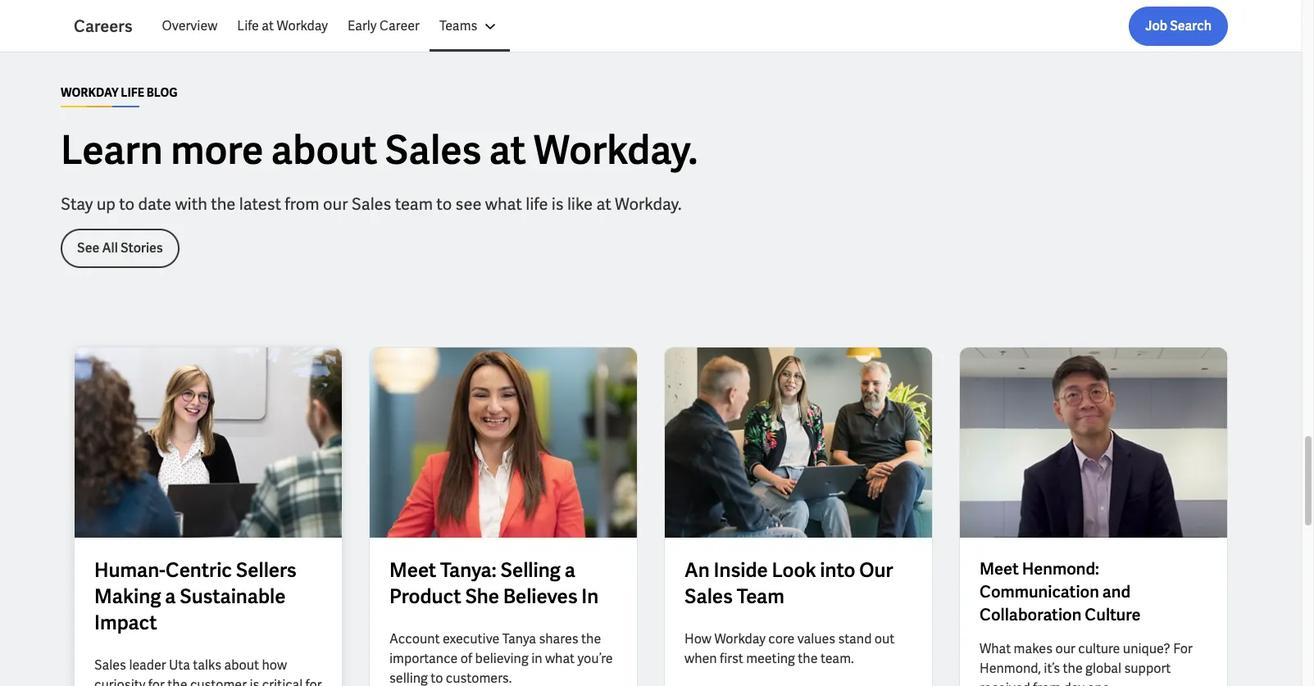 Task type: describe. For each thing, give the bounding box(es) containing it.
how
[[684, 631, 712, 648]]

0 horizontal spatial life
[[121, 85, 144, 100]]

0 horizontal spatial from
[[285, 193, 319, 215]]

henmond:
[[1022, 559, 1099, 580]]

meet for meet tanya: selling a product she believes in
[[389, 558, 436, 583]]

tanya
[[502, 631, 536, 648]]

account executive tanya shares the importance of believing in what you're selling to customers.
[[389, 631, 613, 686]]

meet henmond: communication and collaboration culture
[[980, 559, 1141, 626]]

search
[[1170, 17, 1212, 34]]

blog
[[147, 85, 178, 100]]

teams button
[[429, 7, 510, 46]]

and
[[1102, 582, 1131, 603]]

job search link
[[1129, 7, 1228, 46]]

life at workday
[[237, 17, 328, 34]]

executive
[[443, 631, 500, 648]]

1 horizontal spatial about
[[271, 124, 377, 175]]

curiosity
[[94, 677, 145, 686]]

our
[[859, 558, 893, 583]]

what makes our culture unique? for henmond, it's the global support received from day one.
[[980, 641, 1193, 686]]

0 vertical spatial workday.
[[534, 124, 698, 175]]

you're
[[578, 650, 613, 668]]

culture
[[1085, 604, 1141, 626]]

global
[[1085, 660, 1121, 677]]

menu containing overview
[[152, 7, 510, 46]]

early career
[[348, 17, 420, 34]]

all
[[102, 239, 118, 256]]

to inside account executive tanya shares the importance of believing in what you're selling to customers.
[[431, 670, 443, 686]]

account
[[389, 631, 440, 648]]

read the workday life blog image for sellers
[[75, 347, 342, 538]]

communication
[[980, 582, 1099, 603]]

see all stories
[[77, 239, 163, 256]]

sustainable
[[180, 584, 286, 609]]

into
[[820, 558, 855, 583]]

early career link
[[338, 7, 429, 46]]

tanya:
[[440, 558, 497, 583]]

from inside the what makes our culture unique? for henmond, it's the global support received from day one.
[[1033, 680, 1061, 686]]

meet tanya: selling a product she believes in
[[389, 558, 599, 609]]

impact
[[94, 610, 157, 636]]

more
[[171, 124, 263, 175]]

of
[[461, 650, 472, 668]]

1 vertical spatial at
[[489, 124, 526, 175]]

team
[[737, 584, 784, 609]]

overview
[[162, 17, 217, 34]]

when
[[684, 650, 717, 668]]

careers
[[74, 16, 132, 37]]

it's
[[1044, 660, 1060, 677]]

1 horizontal spatial is
[[551, 193, 564, 215]]

up
[[96, 193, 116, 215]]

overview link
[[152, 7, 227, 46]]

how
[[262, 657, 287, 674]]

makes
[[1014, 641, 1053, 658]]

henmond,
[[980, 660, 1041, 677]]

workday inside how workday core values stand out when first meeting the team.
[[714, 631, 766, 648]]

leader
[[129, 657, 166, 674]]

shares
[[539, 631, 578, 648]]

first
[[720, 650, 743, 668]]

to right up in the left top of the page
[[119, 193, 135, 215]]

see
[[77, 239, 99, 256]]

with
[[175, 193, 207, 215]]

like
[[567, 193, 593, 215]]

sales inside an inside look into our sales team
[[684, 584, 733, 609]]

received
[[980, 680, 1030, 686]]

the inside account executive tanya shares the importance of believing in what you're selling to customers.
[[581, 631, 601, 648]]

sales inside sales leader uta talks about how curiosity for the customer is critical fo
[[94, 657, 126, 674]]

life
[[526, 193, 548, 215]]

see
[[455, 193, 482, 215]]

about inside sales leader uta talks about how curiosity for the customer is critical fo
[[224, 657, 259, 674]]

0 horizontal spatial what
[[485, 193, 522, 215]]

for
[[148, 677, 165, 686]]

learn more about sales at workday.
[[61, 124, 698, 175]]

job search
[[1145, 17, 1212, 34]]

for
[[1173, 641, 1193, 658]]

early
[[348, 17, 377, 34]]

in
[[581, 584, 599, 609]]

making
[[94, 584, 161, 609]]

workday life blog
[[61, 85, 178, 100]]



Task type: locate. For each thing, give the bounding box(es) containing it.
workday.
[[534, 124, 698, 175], [615, 193, 682, 215]]

2 read the workday life blog image from the left
[[665, 347, 932, 538]]

1 vertical spatial what
[[545, 650, 575, 668]]

meet for meet henmond: communication and collaboration culture
[[980, 559, 1019, 580]]

0 horizontal spatial a
[[165, 584, 176, 609]]

is left critical
[[250, 677, 259, 686]]

uta
[[169, 657, 190, 674]]

at up life
[[489, 124, 526, 175]]

life at workday link
[[227, 7, 338, 46]]

workday inside life at workday "link"
[[277, 17, 328, 34]]

human-
[[94, 558, 166, 583]]

sales up curiosity
[[94, 657, 126, 674]]

from right latest
[[285, 193, 319, 215]]

date
[[138, 193, 171, 215]]

0 vertical spatial our
[[323, 193, 348, 215]]

meet inside the meet henmond: communication and collaboration culture
[[980, 559, 1019, 580]]

core
[[768, 631, 795, 648]]

what
[[980, 641, 1011, 658]]

teams
[[439, 17, 477, 34]]

0 horizontal spatial our
[[323, 193, 348, 215]]

our up it's at bottom
[[1055, 641, 1075, 658]]

she
[[465, 584, 499, 609]]

customers.
[[446, 670, 512, 686]]

life right the overview
[[237, 17, 259, 34]]

what down shares
[[545, 650, 575, 668]]

1 vertical spatial our
[[1055, 641, 1075, 658]]

see all stories link
[[61, 229, 179, 268]]

a
[[565, 558, 575, 583], [165, 584, 176, 609]]

from down it's at bottom
[[1033, 680, 1061, 686]]

at right the overview
[[262, 17, 274, 34]]

1 vertical spatial workday
[[61, 85, 118, 100]]

is inside sales leader uta talks about how curiosity for the customer is critical fo
[[250, 677, 259, 686]]

our inside the what makes our culture unique? for henmond, it's the global support received from day one.
[[1055, 641, 1075, 658]]

0 horizontal spatial is
[[250, 677, 259, 686]]

1 horizontal spatial workday
[[277, 17, 328, 34]]

1 horizontal spatial life
[[237, 17, 259, 34]]

2 horizontal spatial workday
[[714, 631, 766, 648]]

the
[[211, 193, 236, 215], [581, 631, 601, 648], [798, 650, 818, 668], [1063, 660, 1083, 677], [167, 677, 187, 686]]

job
[[1145, 17, 1167, 34]]

0 vertical spatial workday
[[277, 17, 328, 34]]

sales leader uta talks about how curiosity for the customer is critical fo
[[94, 657, 322, 686]]

to
[[119, 193, 135, 215], [436, 193, 452, 215], [431, 670, 443, 686]]

stand
[[838, 631, 872, 648]]

at
[[262, 17, 274, 34], [489, 124, 526, 175], [596, 193, 611, 215]]

one.
[[1087, 680, 1112, 686]]

sales down an
[[684, 584, 733, 609]]

1 read the workday life blog image from the left
[[75, 347, 342, 538]]

is right life
[[551, 193, 564, 215]]

the up "you're"
[[581, 631, 601, 648]]

1 vertical spatial from
[[1033, 680, 1061, 686]]

workday. up like
[[534, 124, 698, 175]]

about up stay up to date with the latest from our sales team to see what life is like at workday.
[[271, 124, 377, 175]]

at right like
[[596, 193, 611, 215]]

list containing overview
[[152, 7, 1228, 46]]

sales up team
[[385, 124, 482, 175]]

2 horizontal spatial at
[[596, 193, 611, 215]]

product
[[389, 584, 461, 609]]

an inside look into our sales team
[[684, 558, 893, 609]]

0 horizontal spatial at
[[262, 17, 274, 34]]

1 horizontal spatial our
[[1055, 641, 1075, 658]]

look
[[772, 558, 816, 583]]

our down learn more about sales at workday.
[[323, 193, 348, 215]]

0 vertical spatial a
[[565, 558, 575, 583]]

a down the centric
[[165, 584, 176, 609]]

sellers
[[236, 558, 297, 583]]

at inside "link"
[[262, 17, 274, 34]]

1 horizontal spatial what
[[545, 650, 575, 668]]

the right "with"
[[211, 193, 236, 215]]

1 horizontal spatial from
[[1033, 680, 1061, 686]]

is
[[551, 193, 564, 215], [250, 677, 259, 686]]

0 horizontal spatial meet
[[389, 558, 436, 583]]

a inside meet tanya: selling a product she believes in
[[565, 558, 575, 583]]

workday left early
[[277, 17, 328, 34]]

believing
[[475, 650, 529, 668]]

to left see
[[436, 193, 452, 215]]

in
[[531, 650, 542, 668]]

career
[[379, 17, 420, 34]]

menu
[[152, 7, 510, 46]]

meet inside meet tanya: selling a product she believes in
[[389, 558, 436, 583]]

list
[[152, 7, 1228, 46]]

talks
[[193, 657, 221, 674]]

what inside account executive tanya shares the importance of believing in what you're selling to customers.
[[545, 650, 575, 668]]

stay
[[61, 193, 93, 215]]

1 horizontal spatial meet
[[980, 559, 1019, 580]]

0 vertical spatial is
[[551, 193, 564, 215]]

2 vertical spatial workday
[[714, 631, 766, 648]]

workday up first
[[714, 631, 766, 648]]

selling
[[500, 558, 561, 583]]

0 horizontal spatial about
[[224, 657, 259, 674]]

stories
[[120, 239, 163, 256]]

0 vertical spatial life
[[237, 17, 259, 34]]

the inside the what makes our culture unique? for henmond, it's the global support received from day one.
[[1063, 660, 1083, 677]]

1 vertical spatial workday.
[[615, 193, 682, 215]]

support
[[1124, 660, 1171, 677]]

team.
[[820, 650, 854, 668]]

0 vertical spatial about
[[271, 124, 377, 175]]

0 vertical spatial at
[[262, 17, 274, 34]]

about up customer
[[224, 657, 259, 674]]

1 vertical spatial life
[[121, 85, 144, 100]]

out
[[875, 631, 895, 648]]

day
[[1064, 680, 1084, 686]]

read the workday life blog image
[[75, 347, 342, 538], [665, 347, 932, 538]]

1 vertical spatial a
[[165, 584, 176, 609]]

workday up learn
[[61, 85, 118, 100]]

0 vertical spatial from
[[285, 193, 319, 215]]

a inside human-centric sellers making a sustainable impact
[[165, 584, 176, 609]]

collaboration
[[980, 604, 1082, 626]]

values
[[797, 631, 835, 648]]

customer
[[190, 677, 247, 686]]

critical
[[262, 677, 303, 686]]

meeting
[[746, 650, 795, 668]]

0 horizontal spatial read the workday life blog image
[[75, 347, 342, 538]]

learn
[[61, 124, 163, 175]]

believes
[[503, 584, 578, 609]]

sales
[[385, 124, 482, 175], [351, 193, 391, 215], [684, 584, 733, 609], [94, 657, 126, 674]]

the down values
[[798, 650, 818, 668]]

0 horizontal spatial workday
[[61, 85, 118, 100]]

1 vertical spatial about
[[224, 657, 259, 674]]

human-centric sellers making a sustainable impact
[[94, 558, 297, 636]]

0 vertical spatial what
[[485, 193, 522, 215]]

stay up to date with the latest from our sales team to see what life is like at workday.
[[61, 193, 682, 215]]

what
[[485, 193, 522, 215], [545, 650, 575, 668]]

sales left team
[[351, 193, 391, 215]]

latest
[[239, 193, 281, 215]]

team
[[395, 193, 433, 215]]

workday
[[277, 17, 328, 34], [61, 85, 118, 100], [714, 631, 766, 648]]

importance
[[389, 650, 458, 668]]

a right the selling
[[565, 558, 575, 583]]

unique?
[[1123, 641, 1170, 658]]

1 horizontal spatial a
[[565, 558, 575, 583]]

meet
[[389, 558, 436, 583], [980, 559, 1019, 580]]

the down uta
[[167, 677, 187, 686]]

to down importance
[[431, 670, 443, 686]]

2 vertical spatial at
[[596, 193, 611, 215]]

life inside "link"
[[237, 17, 259, 34]]

an
[[684, 558, 710, 583]]

workday. right like
[[615, 193, 682, 215]]

meet up product
[[389, 558, 436, 583]]

the inside how workday core values stand out when first meeting the team.
[[798, 650, 818, 668]]

what left life
[[485, 193, 522, 215]]

careers link
[[74, 15, 152, 38]]

inside
[[714, 558, 768, 583]]

culture
[[1078, 641, 1120, 658]]

1 horizontal spatial read the workday life blog image
[[665, 347, 932, 538]]

1 horizontal spatial at
[[489, 124, 526, 175]]

from
[[285, 193, 319, 215], [1033, 680, 1061, 686]]

life left blog
[[121, 85, 144, 100]]

read the workday life blog image for look
[[665, 347, 932, 538]]

the up day
[[1063, 660, 1083, 677]]

1 vertical spatial is
[[250, 677, 259, 686]]

watch the workday life image
[[370, 347, 637, 538]]

the inside sales leader uta talks about how curiosity for the customer is critical fo
[[167, 677, 187, 686]]

centric
[[166, 558, 232, 583]]

meet up communication at the bottom
[[980, 559, 1019, 580]]

how workday core values stand out when first meeting the team.
[[684, 631, 895, 668]]



Task type: vqa. For each thing, say whether or not it's contained in the screenshot.
Demos at the right bottom of the page
no



